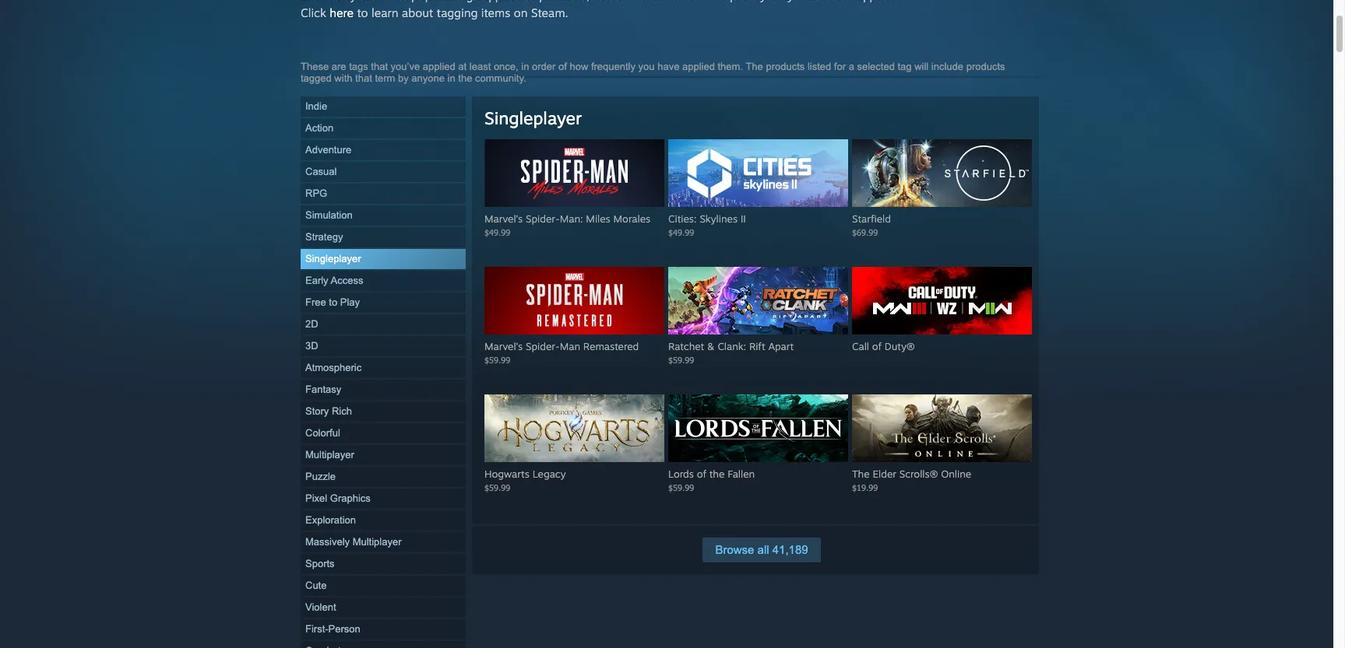 Task type: describe. For each thing, give the bounding box(es) containing it.
$59.99 inside ratchet & clank: rift apart $59.99
[[668, 355, 694, 365]]

story rich
[[305, 406, 352, 418]]

them.
[[718, 61, 743, 72]]

singleplayer link
[[485, 108, 582, 129]]

starfield $69.99
[[852, 213, 891, 238]]

will
[[915, 61, 929, 72]]

elder
[[873, 468, 897, 481]]

miles
[[586, 213, 611, 225]]

casual
[[305, 166, 337, 178]]

play
[[340, 297, 360, 308]]

the inside these are tags that you've applied at least once, in order of how frequently you have applied them. the products listed for a selected tag will include products tagged with that term by anyone in the community.
[[458, 72, 472, 84]]

hogwarts legacy $59.99
[[485, 468, 566, 493]]

all
[[758, 544, 769, 557]]

3d
[[305, 340, 318, 352]]

the inside lords of the fallen $59.99
[[709, 468, 725, 481]]

of inside these are tags that you've applied at least once, in order of how frequently you have applied them. the products listed for a selected tag will include products tagged with that term by anyone in the community.
[[559, 61, 567, 72]]

action
[[305, 122, 334, 134]]

$59.99 inside lords of the fallen $59.99
[[668, 483, 694, 493]]

ratchet
[[668, 340, 704, 353]]

marvel's for marvel's spider-man remastered
[[485, 340, 523, 353]]

items
[[481, 5, 511, 20]]

remastered
[[583, 340, 639, 353]]

$69.99
[[852, 227, 878, 238]]

41,189
[[773, 544, 808, 557]]

morales
[[614, 213, 651, 225]]

marvel's for marvel's spider-man: miles morales
[[485, 213, 523, 225]]

once,
[[494, 61, 519, 72]]

strategy
[[305, 231, 343, 243]]

exploration
[[305, 515, 356, 527]]

rpg
[[305, 188, 327, 199]]

call
[[852, 340, 869, 353]]

1 horizontal spatial singleplayer
[[485, 108, 582, 129]]

2 products from the left
[[966, 61, 1005, 72]]

with
[[334, 72, 353, 84]]

here
[[330, 5, 354, 20]]

pixel graphics
[[305, 493, 371, 505]]

man
[[560, 340, 580, 353]]

early access
[[305, 275, 363, 287]]

1 horizontal spatial to
[[357, 5, 368, 20]]

rift
[[749, 340, 765, 353]]

person
[[328, 624, 361, 636]]

starfield
[[852, 213, 891, 225]]

community.
[[475, 72, 526, 84]]

are
[[332, 61, 346, 72]]

the inside these are tags that you've applied at least once, in order of how frequently you have applied them. the products listed for a selected tag will include products tagged with that term by anyone in the community.
[[746, 61, 763, 72]]

adventure
[[305, 144, 352, 156]]

learn
[[372, 5, 399, 20]]

tagged
[[301, 72, 332, 84]]

free
[[305, 297, 326, 308]]

2d
[[305, 319, 318, 330]]

massively
[[305, 537, 350, 548]]

massively multiplayer
[[305, 537, 402, 548]]

$59.99 inside hogwarts legacy $59.99
[[485, 483, 511, 493]]

$49.99 inside cities: skylines ii $49.99
[[668, 227, 694, 238]]

include
[[932, 61, 964, 72]]

story
[[305, 406, 329, 418]]

lords of the fallen $59.99
[[668, 468, 755, 493]]

0 horizontal spatial in
[[448, 72, 456, 84]]

frequently
[[591, 61, 636, 72]]

marvel's spider-man remastered $59.99
[[485, 340, 639, 365]]

at
[[458, 61, 467, 72]]

ii
[[741, 213, 746, 225]]

ratchet & clank: rift apart $59.99
[[668, 340, 794, 365]]

term
[[375, 72, 395, 84]]

the inside the elder scrolls® online $19.99
[[852, 468, 870, 481]]

you
[[638, 61, 655, 72]]

for
[[834, 61, 846, 72]]

steam.
[[531, 5, 568, 20]]

a
[[849, 61, 854, 72]]

$49.99 inside marvel's spider-man: miles morales $49.99
[[485, 227, 511, 238]]

browse
[[715, 544, 754, 557]]

you've
[[391, 61, 420, 72]]

cute
[[305, 580, 327, 592]]

0 horizontal spatial to
[[329, 297, 337, 308]]

access
[[331, 275, 363, 287]]

here link
[[330, 5, 354, 20]]

tags
[[349, 61, 368, 72]]

about
[[402, 5, 433, 20]]



Task type: locate. For each thing, give the bounding box(es) containing it.
0 vertical spatial spider-
[[526, 213, 560, 225]]

hogwarts
[[485, 468, 530, 481]]

1 horizontal spatial $49.99
[[668, 227, 694, 238]]

tagging
[[437, 5, 478, 20]]

cities:
[[668, 213, 697, 225]]

spider-
[[526, 213, 560, 225], [526, 340, 560, 353]]

1 vertical spatial the
[[852, 468, 870, 481]]

applied right have
[[682, 61, 715, 72]]

0 vertical spatial to
[[357, 5, 368, 20]]

tag
[[898, 61, 912, 72]]

1 vertical spatial to
[[329, 297, 337, 308]]

to left play in the top left of the page
[[329, 297, 337, 308]]

in left at
[[448, 72, 456, 84]]

order
[[532, 61, 556, 72]]

products left listed at top
[[766, 61, 805, 72]]

marvel's left man:
[[485, 213, 523, 225]]

1 vertical spatial spider-
[[526, 340, 560, 353]]

to
[[357, 5, 368, 20], [329, 297, 337, 308]]

1 horizontal spatial products
[[966, 61, 1005, 72]]

duty®
[[885, 340, 915, 353]]

1 horizontal spatial the
[[709, 468, 725, 481]]

marvel's spider-man: miles morales $49.99
[[485, 213, 651, 238]]

of right the call at bottom right
[[872, 340, 882, 353]]

browse all 41,189 link
[[703, 538, 821, 563]]

click
[[301, 5, 326, 20]]

0 horizontal spatial the
[[746, 61, 763, 72]]

rich
[[332, 406, 352, 418]]

1 horizontal spatial of
[[697, 468, 706, 481]]

how
[[570, 61, 588, 72]]

that right tags at the top left of page
[[371, 61, 388, 72]]

atmospheric
[[305, 362, 362, 374]]

by
[[398, 72, 409, 84]]

the
[[458, 72, 472, 84], [709, 468, 725, 481]]

of right lords
[[697, 468, 706, 481]]

scrolls®
[[900, 468, 938, 481]]

browse all 41,189
[[715, 544, 808, 557]]

$49.99
[[485, 227, 511, 238], [668, 227, 694, 238]]

colorful
[[305, 428, 340, 439]]

spider- left miles
[[526, 213, 560, 225]]

marvel's inside marvel's spider-man: miles morales $49.99
[[485, 213, 523, 225]]

the right them.
[[746, 61, 763, 72]]

to right here
[[357, 5, 368, 20]]

spider- left remastered
[[526, 340, 560, 353]]

violent
[[305, 602, 336, 614]]

2 spider- from the top
[[526, 340, 560, 353]]

singleplayer down community.
[[485, 108, 582, 129]]

2 marvel's from the top
[[485, 340, 523, 353]]

have
[[658, 61, 680, 72]]

spider- inside marvel's spider-man remastered $59.99
[[526, 340, 560, 353]]

puzzle
[[305, 471, 336, 483]]

&
[[707, 340, 715, 353]]

products right include
[[966, 61, 1005, 72]]

singleplayer
[[485, 108, 582, 129], [305, 253, 361, 265]]

the left fallen
[[709, 468, 725, 481]]

early
[[305, 275, 328, 287]]

2 applied from the left
[[682, 61, 715, 72]]

of inside lords of the fallen $59.99
[[697, 468, 706, 481]]

1 vertical spatial marvel's
[[485, 340, 523, 353]]

1 spider- from the top
[[526, 213, 560, 225]]

1 vertical spatial the
[[709, 468, 725, 481]]

that right with
[[355, 72, 372, 84]]

1 applied from the left
[[423, 61, 456, 72]]

1 vertical spatial multiplayer
[[353, 537, 402, 548]]

the
[[746, 61, 763, 72], [852, 468, 870, 481]]

0 horizontal spatial $49.99
[[485, 227, 511, 238]]

singleplayer up the early access
[[305, 253, 361, 265]]

0 horizontal spatial singleplayer
[[305, 253, 361, 265]]

the left community.
[[458, 72, 472, 84]]

free to play
[[305, 297, 360, 308]]

1 horizontal spatial applied
[[682, 61, 715, 72]]

marvel's left man
[[485, 340, 523, 353]]

pixel
[[305, 493, 327, 505]]

call of duty®
[[852, 340, 915, 353]]

0 vertical spatial the
[[746, 61, 763, 72]]

these are tags that you've applied at least once, in order of how frequently you have applied them. the products listed for a selected tag will include products tagged with that term by anyone in the community.
[[301, 61, 1005, 84]]

skylines
[[700, 213, 738, 225]]

marvel's inside marvel's spider-man remastered $59.99
[[485, 340, 523, 353]]

cities: skylines ii $49.99
[[668, 213, 746, 238]]

1 vertical spatial of
[[872, 340, 882, 353]]

0 vertical spatial marvel's
[[485, 213, 523, 225]]

of for call of duty®
[[872, 340, 882, 353]]

legacy
[[533, 468, 566, 481]]

spider- for man:
[[526, 213, 560, 225]]

1 products from the left
[[766, 61, 805, 72]]

fantasy
[[305, 384, 341, 396]]

0 vertical spatial multiplayer
[[305, 449, 354, 461]]

0 horizontal spatial applied
[[423, 61, 456, 72]]

on
[[514, 5, 528, 20]]

the up $19.99
[[852, 468, 870, 481]]

1 horizontal spatial the
[[852, 468, 870, 481]]

in left order
[[521, 61, 529, 72]]

0 vertical spatial the
[[458, 72, 472, 84]]

0 horizontal spatial the
[[458, 72, 472, 84]]

man:
[[560, 213, 583, 225]]

0 vertical spatial of
[[559, 61, 567, 72]]

first-person
[[305, 624, 361, 636]]

2 horizontal spatial of
[[872, 340, 882, 353]]

online
[[941, 468, 972, 481]]

applied
[[423, 61, 456, 72], [682, 61, 715, 72]]

of left how
[[559, 61, 567, 72]]

anyone
[[412, 72, 445, 84]]

0 horizontal spatial of
[[559, 61, 567, 72]]

products
[[766, 61, 805, 72], [966, 61, 1005, 72]]

2 $49.99 from the left
[[668, 227, 694, 238]]

selected
[[857, 61, 895, 72]]

of for lords of the fallen $59.99
[[697, 468, 706, 481]]

spider- inside marvel's spider-man: miles morales $49.99
[[526, 213, 560, 225]]

sports
[[305, 559, 335, 570]]

multiplayer right massively on the bottom of the page
[[353, 537, 402, 548]]

graphics
[[330, 493, 371, 505]]

$19.99
[[852, 483, 878, 493]]

multiplayer down colorful
[[305, 449, 354, 461]]

$59.99
[[485, 355, 511, 365], [668, 355, 694, 365], [485, 483, 511, 493], [668, 483, 694, 493]]

simulation
[[305, 210, 353, 221]]

the elder scrolls® online $19.99
[[852, 468, 972, 493]]

0 horizontal spatial products
[[766, 61, 805, 72]]

marvel's
[[485, 213, 523, 225], [485, 340, 523, 353]]

least
[[470, 61, 491, 72]]

2 vertical spatial of
[[697, 468, 706, 481]]

these
[[301, 61, 329, 72]]

click here to learn about tagging items on steam.
[[301, 5, 568, 20]]

first-
[[305, 624, 328, 636]]

1 marvel's from the top
[[485, 213, 523, 225]]

spider- for man
[[526, 340, 560, 353]]

applied left at
[[423, 61, 456, 72]]

that
[[371, 61, 388, 72], [355, 72, 372, 84]]

clank:
[[718, 340, 746, 353]]

indie
[[305, 100, 327, 112]]

apart
[[768, 340, 794, 353]]

0 vertical spatial singleplayer
[[485, 108, 582, 129]]

1 horizontal spatial in
[[521, 61, 529, 72]]

1 $49.99 from the left
[[485, 227, 511, 238]]

1 vertical spatial singleplayer
[[305, 253, 361, 265]]

$59.99 inside marvel's spider-man remastered $59.99
[[485, 355, 511, 365]]



Task type: vqa. For each thing, say whether or not it's contained in the screenshot.
(?) inside Buy [NA/EU] Explorer Edition BUNDLE (?)
no



